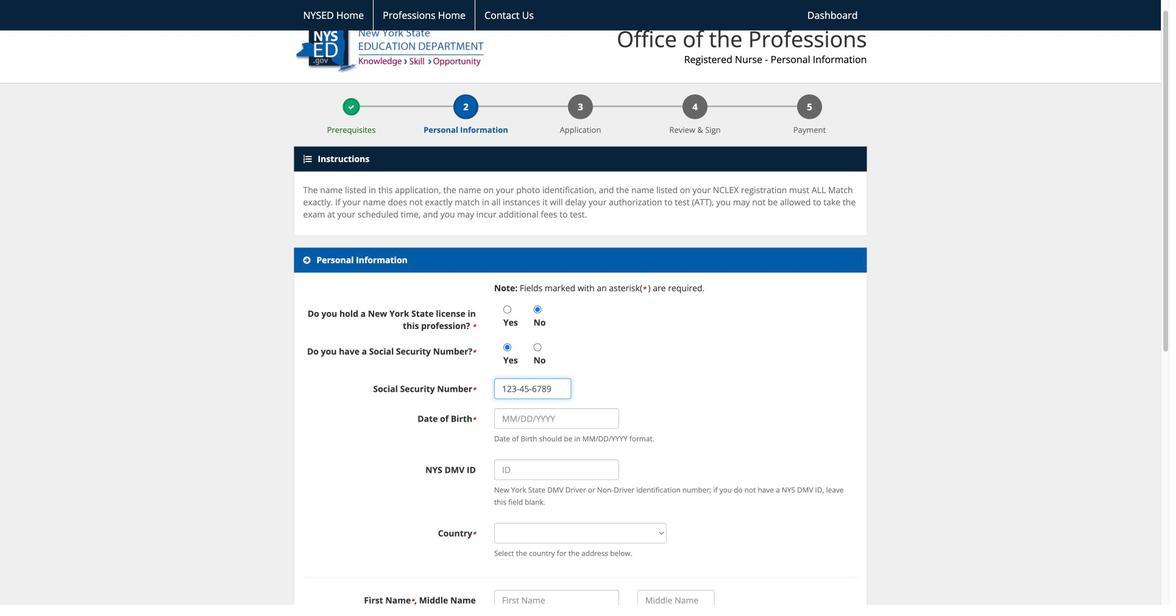 Task type: describe. For each thing, give the bounding box(es) containing it.
check image
[[348, 104, 354, 110]]

First Name text field
[[494, 590, 619, 605]]

arrow circle right image
[[303, 256, 311, 265]]

Middle Name text field
[[638, 590, 715, 605]]

ID text field
[[494, 460, 619, 480]]



Task type: vqa. For each thing, say whether or not it's contained in the screenshot.
list ol image in the left of the page
yes



Task type: locate. For each thing, give the bounding box(es) containing it.
None radio
[[503, 306, 511, 314]]

list ol image
[[303, 155, 312, 163]]

None radio
[[534, 306, 542, 314], [503, 344, 511, 352], [534, 344, 542, 352], [534, 306, 542, 314], [503, 344, 511, 352], [534, 344, 542, 352]]

None text field
[[494, 379, 571, 399]]

MM/DD/YYYY text field
[[494, 409, 619, 429]]



